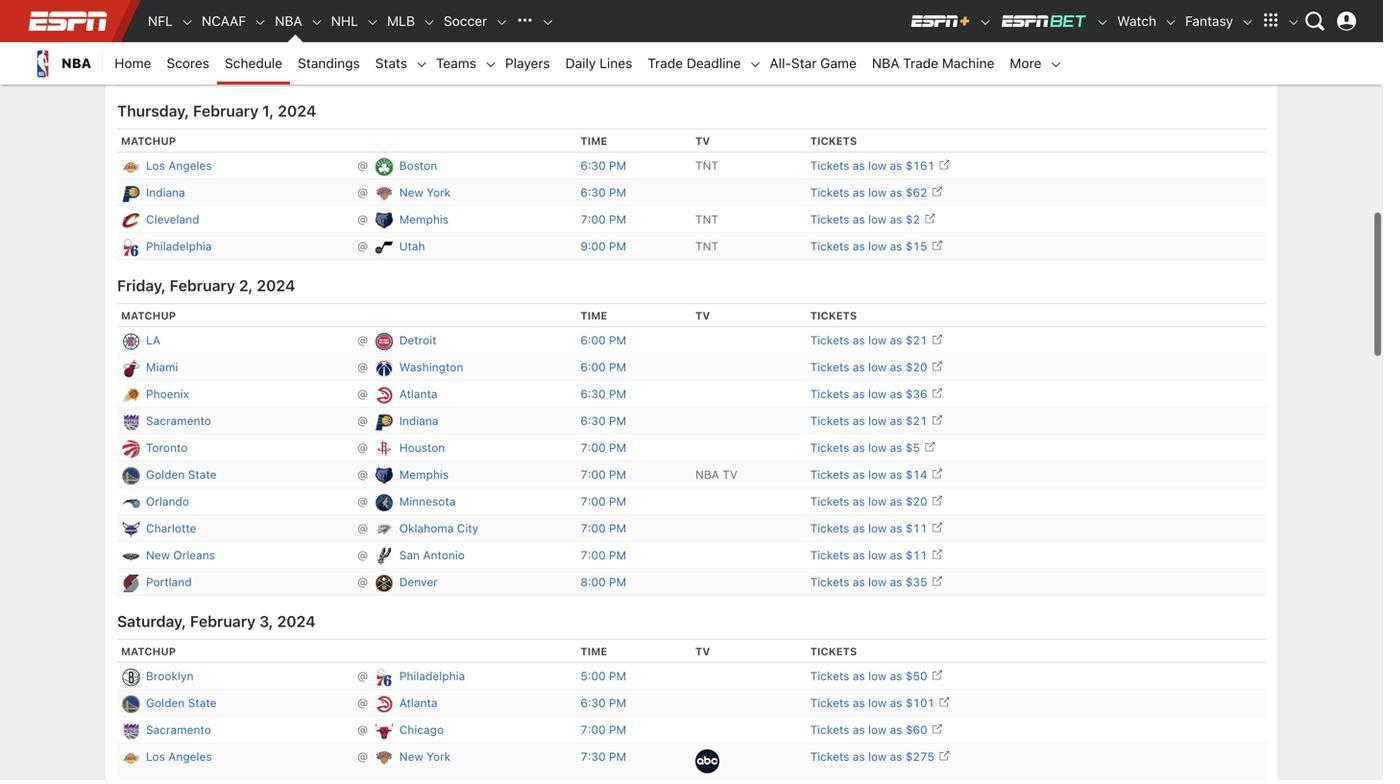 Task type: locate. For each thing, give the bounding box(es) containing it.
espn plus image
[[979, 16, 992, 29]]

2024 for friday, february 2, 2024
[[257, 277, 295, 295]]

7:00 pm link for toronto
[[581, 442, 626, 455]]

6:30 pm for tickets as low as $161
[[581, 159, 626, 173]]

0 vertical spatial february
[[193, 102, 259, 120]]

1 $11 from the top
[[906, 522, 927, 536]]

matchup down the thursday,
[[121, 135, 176, 148]]

$60
[[906, 724, 927, 737]]

1 horizontal spatial portland
[[399, 62, 445, 76]]

nba link left home "link"
[[19, 42, 103, 85]]

3 7:00 pm from the top
[[581, 468, 626, 482]]

tickets as low as $20 link
[[810, 359, 943, 375], [810, 494, 943, 509]]

7:00 pm link for sacramento
[[581, 724, 626, 737]]

1 golden state from the top
[[146, 468, 217, 482]]

9:00 pm
[[581, 62, 626, 76], [581, 240, 626, 253]]

7:00 pm link
[[581, 213, 626, 226], [581, 442, 626, 455], [581, 468, 626, 482], [581, 495, 626, 509], [581, 522, 626, 536], [581, 549, 626, 563], [581, 724, 626, 737]]

2 matchup from the top
[[121, 310, 176, 322]]

0 vertical spatial portland
[[399, 62, 445, 76]]

0 vertical spatial sacramento link
[[146, 412, 211, 431]]

more espn image
[[1287, 16, 1301, 29]]

0 vertical spatial atlanta link
[[399, 385, 437, 404]]

7 7:00 from the top
[[581, 724, 606, 737]]

9:00
[[581, 62, 606, 76], [581, 240, 606, 253]]

low for tickets as low as $275 link on the right of page
[[868, 751, 887, 764]]

2 vertical spatial time
[[581, 646, 607, 659]]

indiana link up the "houston"
[[399, 412, 439, 431]]

los angeles for new york
[[146, 751, 212, 764]]

0 vertical spatial new york link
[[399, 184, 451, 202]]

1 vertical spatial los angeles link
[[146, 748, 212, 767]]

1 6:30 pm link from the top
[[581, 159, 626, 173]]

1 vertical spatial sacramento
[[146, 724, 211, 737]]

7:00 for sacramento
[[581, 724, 606, 737]]

1 horizontal spatial portland link
[[399, 60, 445, 78]]

0 vertical spatial 6:00
[[581, 334, 606, 347]]

6:30 pm link for tickets as low as $101
[[581, 697, 626, 711]]

1 vertical spatial brooklyn
[[146, 670, 194, 684]]

4 6:30 from the top
[[581, 415, 606, 428]]

1 horizontal spatial indiana link
[[399, 412, 439, 431]]

york down chicago link
[[427, 751, 451, 764]]

20 @ from the top
[[351, 751, 374, 764]]

memphis for golden state
[[399, 468, 449, 482]]

1 vertical spatial time
[[581, 310, 607, 322]]

0 vertical spatial phoenix link
[[146, 24, 189, 42]]

0 vertical spatial brooklyn
[[399, 27, 447, 40]]

philadelphia link up chicago
[[399, 668, 465, 686]]

phoenix up scores
[[146, 27, 189, 40]]

pm for tickets as low as $60 link
[[609, 724, 626, 737]]

tickets as low as $20 for 7:00 pm
[[810, 495, 927, 509]]

tickets as low as $21 link
[[810, 25, 943, 40], [810, 332, 943, 348], [810, 413, 943, 429]]

6:00
[[581, 334, 606, 347], [581, 361, 606, 374]]

trade left deadline
[[648, 55, 683, 71]]

tnt for 7:00 pm
[[695, 213, 719, 226]]

1 atlanta link from the top
[[399, 385, 437, 404]]

2 sacramento from the top
[[146, 724, 211, 737]]

7:00 pm
[[581, 213, 626, 226], [581, 442, 626, 455], [581, 468, 626, 482], [581, 495, 626, 509], [581, 522, 626, 536], [581, 549, 626, 563], [581, 724, 626, 737]]

pm for tickets as low as $20 link related to 6:00 pm
[[609, 361, 626, 374]]

stats image
[[415, 58, 428, 71]]

star
[[791, 55, 817, 71]]

new york for 7:30 pm
[[399, 751, 451, 764]]

6:00 pm for washington
[[581, 361, 626, 374]]

2 tickets as low as $11 link from the top
[[810, 548, 943, 563]]

tickets as low as $20 for 6:00 pm
[[810, 361, 927, 374]]

los angeles
[[146, 159, 212, 173], [146, 751, 212, 764]]

tickets for saturday, february 3, 2024
[[810, 646, 857, 659]]

1 atlanta from the top
[[399, 388, 437, 401]]

1 vertical spatial tickets as low as $20
[[810, 495, 927, 509]]

2 6:00 pm from the top
[[581, 361, 626, 374]]

15 pm from the top
[[609, 576, 626, 590]]

tickets as low as $21 up tickets as low as $5 link
[[810, 415, 927, 428]]

5 7:00 from the top
[[581, 522, 606, 536]]

new down charlotte in the bottom left of the page
[[146, 549, 170, 563]]

1 vertical spatial february
[[170, 277, 235, 295]]

7:00 pm for sacramento
[[581, 724, 626, 737]]

nba link up schedule
[[267, 0, 310, 42]]

new york link for 7:30
[[399, 748, 451, 767]]

tickets as low as $11 link up tickets as low as $35 link
[[810, 548, 943, 563]]

1 vertical spatial new
[[146, 549, 170, 563]]

tickets as low as $11 up tickets as low as $35 link
[[810, 522, 927, 536]]

0 vertical spatial york
[[427, 186, 451, 200]]

1 vertical spatial tickets
[[810, 310, 857, 322]]

3 7:00 from the top
[[581, 468, 606, 482]]

20 tickets from the top
[[810, 751, 850, 764]]

0 vertical spatial los angeles
[[146, 159, 212, 173]]

indiana up cleveland
[[146, 186, 185, 200]]

6 low from the top
[[868, 240, 887, 253]]

1 vertical spatial 6:00 pm link
[[581, 361, 626, 374]]

tnt
[[695, 159, 719, 173], [695, 213, 719, 226], [695, 240, 719, 253]]

state for memphis
[[188, 468, 217, 482]]

new york down chicago link
[[399, 751, 451, 764]]

0 vertical spatial 2024
[[278, 102, 316, 120]]

1 time from the top
[[581, 135, 607, 148]]

new
[[399, 186, 423, 200], [146, 549, 170, 563], [399, 751, 423, 764]]

0 vertical spatial memphis
[[399, 213, 449, 226]]

$45
[[906, 62, 927, 76]]

9 low from the top
[[868, 388, 887, 401]]

2024 for saturday, february 3, 2024
[[277, 613, 316, 631]]

tickets down tickets as low as $15
[[810, 310, 857, 322]]

11 pm from the top
[[609, 468, 626, 482]]

2 new york link from the top
[[399, 748, 451, 767]]

tickets as low as $20 link down tickets as low as $14 link
[[810, 494, 943, 509]]

new york link down boston link
[[399, 184, 451, 202]]

1 horizontal spatial philadelphia
[[399, 670, 465, 684]]

1 vertical spatial tickets as low as $21 link
[[810, 332, 943, 348]]

7:00 for charlotte
[[581, 522, 606, 536]]

2 9:00 pm link from the top
[[581, 240, 626, 253]]

1 york from the top
[[427, 186, 451, 200]]

philadelphia
[[146, 240, 212, 253], [399, 670, 465, 684]]

1 6:00 pm from the top
[[581, 334, 626, 347]]

brooklyn link down saturday,
[[146, 668, 194, 686]]

16 @ from the top
[[351, 576, 374, 590]]

6:30 pm for tickets as low as $101
[[581, 697, 626, 711]]

brooklyn down saturday,
[[146, 670, 194, 684]]

7:00 for toronto
[[581, 442, 606, 455]]

golden state link down saturday,
[[146, 695, 217, 713]]

2 vertical spatial tickets as low as $21
[[810, 415, 927, 428]]

20 low from the top
[[868, 751, 887, 764]]

memphis link for golden state
[[399, 466, 449, 484]]

$36
[[906, 388, 927, 401]]

0 vertical spatial $21
[[906, 27, 927, 40]]

profile management image
[[1337, 12, 1356, 31]]

pm for "tickets as low as $15" link
[[609, 240, 626, 253]]

la link
[[146, 332, 160, 350]]

brooklyn link up stats image
[[399, 24, 447, 42]]

3 tickets from the top
[[810, 646, 857, 659]]

0 vertical spatial sacramento
[[146, 415, 211, 428]]

9:00 pm link for portland
[[581, 62, 626, 76]]

2 los from the top
[[146, 751, 165, 764]]

10 tickets from the top
[[810, 415, 850, 428]]

phoenix down miami link at left top
[[146, 388, 189, 401]]

0 vertical spatial 9:00
[[581, 62, 606, 76]]

golden state link
[[146, 466, 217, 484], [146, 695, 217, 713]]

atlanta down washington
[[399, 388, 437, 401]]

1 pm from the top
[[609, 62, 626, 76]]

6:00 pm link for washington
[[581, 361, 626, 374]]

york for 6:30 pm
[[427, 186, 451, 200]]

$21 down $36
[[906, 415, 927, 428]]

golden for memphis
[[146, 468, 185, 482]]

0 vertical spatial tickets as low as $11 link
[[810, 521, 943, 536]]

low for tickets as low as $20 link related to 7:00 pm
[[868, 495, 887, 509]]

philadelphia link down the cleveland link
[[146, 237, 212, 256]]

new york link down chicago link
[[399, 748, 451, 767]]

tickets as low as $21 link up tickets as low as $45 link on the top of page
[[810, 25, 943, 40]]

matchup up la
[[121, 310, 176, 322]]

2 angeles from the top
[[168, 751, 212, 764]]

6 7:00 pm link from the top
[[581, 549, 626, 563]]

low for tickets as low as $45 link on the top of page
[[868, 62, 887, 76]]

1 los from the top
[[146, 159, 165, 173]]

angeles for boston
[[168, 159, 212, 173]]

6:30 pm link for tickets as low as $161
[[581, 159, 626, 173]]

tickets as low as $161 link
[[810, 158, 950, 173]]

1 golden state link from the top
[[146, 466, 217, 484]]

2 $21 from the top
[[906, 334, 927, 347]]

memphis down houston link
[[399, 468, 449, 482]]

time
[[581, 135, 607, 148], [581, 310, 607, 322], [581, 646, 607, 659]]

7 low from the top
[[868, 334, 887, 347]]

1 vertical spatial $21
[[906, 334, 927, 347]]

low inside 'link'
[[868, 670, 887, 684]]

tickets as low as $36
[[810, 388, 927, 401]]

game
[[820, 55, 857, 71]]

golden state up orlando link
[[146, 468, 217, 482]]

phoenix link up scores
[[146, 24, 189, 42]]

portland link
[[399, 60, 445, 78], [146, 574, 192, 592]]

$20 down $14
[[906, 495, 927, 509]]

tickets as low as $101
[[810, 697, 935, 711]]

espn bet image
[[1000, 13, 1089, 29]]

6:30 pm for tickets as low as $36
[[581, 388, 626, 401]]

tickets as low as $20
[[810, 361, 927, 374], [810, 495, 927, 509]]

1 vertical spatial 6:00 pm
[[581, 361, 626, 374]]

low for tickets as low as $60 link
[[868, 724, 887, 737]]

new for indiana
[[399, 186, 423, 200]]

0 vertical spatial tickets as low as $11
[[810, 522, 927, 536]]

0 horizontal spatial trade
[[648, 55, 683, 71]]

tickets as low as $275
[[810, 751, 935, 764]]

6:30 for tickets as low as $36
[[581, 388, 606, 401]]

9:00 pm for utah
[[581, 240, 626, 253]]

sacramento
[[146, 415, 211, 428], [146, 724, 211, 737]]

ncaaf image
[[254, 16, 267, 29]]

1 vertical spatial tickets as low as $11 link
[[810, 548, 943, 563]]

philadelphia for right 'philadelphia' link
[[399, 670, 465, 684]]

soccer link
[[436, 0, 495, 42]]

matchup
[[121, 135, 176, 148], [121, 310, 176, 322], [121, 646, 176, 659]]

new down boston link
[[399, 186, 423, 200]]

tickets
[[810, 135, 857, 148], [810, 310, 857, 322], [810, 646, 857, 659]]

1 tickets as low as $20 link from the top
[[810, 359, 943, 375]]

fantasy link
[[1178, 0, 1241, 42]]

2 vertical spatial matchup
[[121, 646, 176, 659]]

$21 up $36
[[906, 334, 927, 347]]

tv for thursday, february 1, 2024
[[695, 135, 710, 148]]

memphis link down houston link
[[399, 466, 449, 484]]

tickets as low as $20 down "tickets as low as $14"
[[810, 495, 927, 509]]

6:00 pm link for detroit
[[581, 334, 626, 347]]

0 vertical spatial memphis link
[[399, 211, 449, 229]]

atlanta link for phoenix
[[399, 385, 437, 404]]

2 memphis from the top
[[399, 468, 449, 482]]

0 vertical spatial 9:00 pm link
[[581, 62, 626, 76]]

2 vertical spatial 2024
[[277, 613, 316, 631]]

0 horizontal spatial indiana link
[[146, 184, 185, 202]]

atlanta link down washington
[[399, 385, 437, 404]]

7:00 pm link for new orleans
[[581, 549, 626, 563]]

atlanta for golden state
[[399, 697, 437, 711]]

golden state down saturday,
[[146, 697, 217, 711]]

6:30 pm link
[[581, 159, 626, 173], [581, 186, 626, 200], [581, 388, 626, 401], [581, 415, 626, 428], [581, 697, 626, 711]]

tickets as low as $21 link up tickets as low as $36 link
[[810, 332, 943, 348]]

2 vertical spatial tnt
[[695, 240, 719, 253]]

1 vertical spatial tickets as low as $21
[[810, 334, 927, 347]]

1 vertical spatial atlanta link
[[399, 695, 437, 713]]

1 9:00 from the top
[[581, 62, 606, 76]]

0 vertical spatial $20
[[906, 361, 927, 374]]

global navigation element
[[19, 0, 1364, 42]]

$21 up nba trade machine
[[906, 27, 927, 40]]

5 7:00 pm from the top
[[581, 522, 626, 536]]

9 pm from the top
[[609, 415, 626, 428]]

memphis link up utah link
[[399, 211, 449, 229]]

1 vertical spatial york
[[427, 751, 451, 764]]

$21
[[906, 27, 927, 40], [906, 334, 927, 347], [906, 415, 927, 428]]

2024 right 2,
[[257, 277, 295, 295]]

0 vertical spatial tickets as low as $21
[[810, 27, 927, 40]]

1 los angeles link from the top
[[146, 157, 212, 175]]

1 los angeles from the top
[[146, 159, 212, 173]]

brooklyn up stats image
[[399, 27, 447, 40]]

brooklyn
[[399, 27, 447, 40], [146, 670, 194, 684]]

more image
[[1049, 58, 1063, 71]]

pm for tickets as low as $161 link
[[609, 159, 626, 173]]

0 horizontal spatial brooklyn link
[[146, 668, 194, 686]]

tickets as low as $11 up the tickets as low as $35
[[810, 549, 927, 563]]

$20 up $36
[[906, 361, 927, 374]]

1 new york from the top
[[399, 186, 451, 200]]

brooklyn link
[[399, 24, 447, 42], [146, 668, 194, 686]]

1 vertical spatial new york
[[399, 751, 451, 764]]

1 vertical spatial 6:00
[[581, 361, 606, 374]]

9 @ from the top
[[351, 388, 374, 401]]

1 tickets as low as $21 from the top
[[810, 27, 927, 40]]

2 vertical spatial $21
[[906, 415, 927, 428]]

tickets for friday, february 2, 2024
[[810, 310, 857, 322]]

0 vertical spatial tickets as low as $21 link
[[810, 25, 943, 40]]

2 vertical spatial new
[[399, 751, 423, 764]]

0 vertical spatial philadelphia link
[[146, 237, 212, 256]]

4 7:00 pm link from the top
[[581, 495, 626, 509]]

golden down the "toronto" link
[[146, 468, 185, 482]]

$11 for oklahoma city
[[906, 522, 927, 536]]

0 vertical spatial philadelphia
[[146, 240, 212, 253]]

6:00 pm link
[[581, 334, 626, 347], [581, 361, 626, 374]]

1 vertical spatial golden
[[146, 697, 185, 711]]

york down boston link
[[427, 186, 451, 200]]

5 6:30 pm from the top
[[581, 697, 626, 711]]

tv for saturday, february 3, 2024
[[695, 646, 710, 659]]

indiana
[[146, 186, 185, 200], [399, 415, 439, 428]]

tickets up tickets as low as $50
[[810, 646, 857, 659]]

tickets as low as $50
[[810, 670, 927, 684]]

1 vertical spatial matchup
[[121, 310, 176, 322]]

indiana link
[[146, 184, 185, 202], [399, 412, 439, 431]]

0 horizontal spatial portland
[[146, 576, 192, 590]]

tickets as low as $11 link down "tickets as low as $14"
[[810, 521, 943, 536]]

7:00 pm for cleveland
[[581, 213, 626, 226]]

new down chicago link
[[399, 751, 423, 764]]

2 los angeles link from the top
[[146, 748, 212, 767]]

11 low from the top
[[868, 442, 887, 455]]

2 vertical spatial tickets as low as $21 link
[[810, 413, 943, 429]]

0 vertical spatial $11
[[906, 522, 927, 536]]

3 $21 from the top
[[906, 415, 927, 428]]

espn more sports home page image
[[510, 7, 539, 36]]

new orleans link
[[146, 547, 215, 565]]

antonio
[[423, 549, 465, 563]]

saturday, february 3, 2024
[[117, 613, 316, 631]]

6:00 pm
[[581, 334, 626, 347], [581, 361, 626, 374]]

memphis up utah link
[[399, 213, 449, 226]]

1 state from the top
[[188, 468, 217, 482]]

atlanta up chicago link
[[399, 697, 437, 711]]

tickets as low as $35 link
[[810, 575, 943, 590]]

1 vertical spatial $20
[[906, 495, 927, 509]]

denver
[[399, 576, 438, 590]]

0 vertical spatial indiana
[[146, 186, 185, 200]]

trade deadline link
[[640, 42, 749, 85]]

low for "tickets as low as $15" link
[[868, 240, 887, 253]]

trade deadline image
[[749, 58, 762, 71]]

trade deadline
[[648, 55, 741, 71]]

2 $11 from the top
[[906, 549, 927, 563]]

2 golden from the top
[[146, 697, 185, 711]]

tickets as low as $21 up tickets as low as $45
[[810, 27, 927, 40]]

indiana link up cleveland
[[146, 184, 185, 202]]

tickets as low as $5 link
[[810, 440, 936, 455]]

nba tv
[[695, 468, 738, 482]]

0 vertical spatial los
[[146, 159, 165, 173]]

2 low from the top
[[868, 62, 887, 76]]

pm for tickets as low as $101 link
[[609, 697, 626, 711]]

matchup down saturday,
[[121, 646, 176, 659]]

1 horizontal spatial brooklyn link
[[399, 24, 447, 42]]

2024 right 3,
[[277, 613, 316, 631]]

saturday,
[[117, 613, 186, 631]]

17 low from the top
[[868, 670, 887, 684]]

toronto
[[146, 442, 188, 455]]

tickets as low as $21 up tickets as low as $36 link
[[810, 334, 927, 347]]

14 @ from the top
[[351, 522, 374, 536]]

matchup for friday,
[[121, 310, 176, 322]]

1 vertical spatial 9:00
[[581, 240, 606, 253]]

5 pm from the top
[[609, 240, 626, 253]]

3,
[[259, 613, 273, 631]]

new york down boston link
[[399, 186, 451, 200]]

19 tickets from the top
[[810, 724, 850, 737]]

3 tickets as low as $21 link from the top
[[810, 413, 943, 429]]

0 horizontal spatial philadelphia link
[[146, 237, 212, 256]]

3 pm from the top
[[609, 186, 626, 200]]

1 7:00 from the top
[[581, 213, 606, 226]]

utah
[[399, 240, 425, 253]]

trade down espn+ image
[[903, 55, 938, 71]]

1 tickets as low as $11 link from the top
[[810, 521, 943, 536]]

tickets
[[810, 27, 850, 40], [810, 62, 850, 76], [810, 159, 850, 173], [810, 186, 850, 200], [810, 213, 850, 226], [810, 240, 850, 253], [810, 334, 850, 347], [810, 361, 850, 374], [810, 388, 850, 401], [810, 415, 850, 428], [810, 442, 850, 455], [810, 468, 850, 482], [810, 495, 850, 509], [810, 522, 850, 536], [810, 549, 850, 563], [810, 576, 850, 590], [810, 670, 850, 684], [810, 697, 850, 711], [810, 724, 850, 737], [810, 751, 850, 764]]

tickets as low as $11 for san antonio
[[810, 549, 927, 563]]

pm for tickets as low as $2 link
[[609, 213, 626, 226]]

phoenix link down miami link at left top
[[146, 385, 189, 404]]

3 6:30 pm link from the top
[[581, 388, 626, 401]]

deadline
[[687, 55, 741, 71]]

1 @ from the top
[[351, 27, 374, 40]]

6:00 for detroit
[[581, 334, 606, 347]]

memphis for cleveland
[[399, 213, 449, 226]]

0 horizontal spatial indiana
[[146, 186, 185, 200]]

atlanta link
[[399, 385, 437, 404], [399, 695, 437, 713]]

9:00 for portland
[[581, 62, 606, 76]]

1 vertical spatial atlanta
[[399, 697, 437, 711]]

0 vertical spatial 6:00 pm link
[[581, 334, 626, 347]]

1 vertical spatial golden state
[[146, 697, 217, 711]]

golden state link up orlando link
[[146, 466, 217, 484]]

february left 1,
[[193, 102, 259, 120]]

1 tickets as low as $21 link from the top
[[810, 25, 943, 40]]

atlanta link up chicago link
[[399, 695, 437, 713]]

1 vertical spatial $11
[[906, 549, 927, 563]]

14 tickets from the top
[[810, 522, 850, 536]]

2 tickets as low as $21 link from the top
[[810, 332, 943, 348]]

minnesota
[[399, 495, 456, 509]]

1 tickets as low as $20 from the top
[[810, 361, 927, 374]]

miami
[[146, 361, 178, 374]]

0 vertical spatial portland link
[[399, 60, 445, 78]]

4 7:00 from the top
[[581, 495, 606, 509]]

0 horizontal spatial brooklyn
[[146, 670, 194, 684]]

york
[[427, 186, 451, 200], [427, 751, 451, 764]]

nba
[[275, 13, 302, 29], [61, 55, 91, 71], [872, 55, 900, 71], [695, 468, 719, 482]]

atlanta for phoenix
[[399, 388, 437, 401]]

2 tnt from the top
[[695, 213, 719, 226]]

2 trade from the left
[[903, 55, 938, 71]]

2 6:30 pm from the top
[[581, 186, 626, 200]]

0 vertical spatial tickets as low as $20 link
[[810, 359, 943, 375]]

low for tickets as low as $14 link
[[868, 468, 887, 482]]

february for saturday,
[[190, 613, 256, 631]]

tickets as low as $20 link up tickets as low as $36 link
[[810, 359, 943, 375]]

0 vertical spatial golden state
[[146, 468, 217, 482]]

philadelphia down the cleveland link
[[146, 240, 212, 253]]

thursday,
[[117, 102, 189, 120]]

6 7:00 from the top
[[581, 549, 606, 563]]

1 vertical spatial phoenix
[[146, 388, 189, 401]]

february left 3,
[[190, 613, 256, 631]]

1 vertical spatial angeles
[[168, 751, 212, 764]]

indiana up the "houston"
[[399, 415, 439, 428]]

$11 for san antonio
[[906, 549, 927, 563]]

17 @ from the top
[[351, 670, 374, 684]]

1 sacramento from the top
[[146, 415, 211, 428]]

1 vertical spatial memphis
[[399, 468, 449, 482]]

1 $20 from the top
[[906, 361, 927, 374]]

1 vertical spatial sacramento link
[[146, 722, 211, 740]]

0 vertical spatial golden state link
[[146, 466, 217, 484]]

scores
[[167, 55, 209, 71]]

thursday, february 1, 2024
[[117, 102, 316, 120]]

16 low from the top
[[868, 576, 887, 590]]

2 golden state link from the top
[[146, 695, 217, 713]]

7:00 for new orleans
[[581, 549, 606, 563]]

1 vertical spatial tnt
[[695, 213, 719, 226]]

1 vertical spatial memphis link
[[399, 466, 449, 484]]

7:00 pm for orlando
[[581, 495, 626, 509]]

philadelphia up chicago
[[399, 670, 465, 684]]

1 phoenix link from the top
[[146, 24, 189, 42]]

phoenix for atlanta
[[146, 388, 189, 401]]

sacramento for indiana
[[146, 415, 211, 428]]

1 vertical spatial phoenix link
[[146, 385, 189, 404]]

angeles
[[168, 159, 212, 173], [168, 751, 212, 764]]

1 sacramento link from the top
[[146, 412, 211, 431]]

1 vertical spatial 9:00 pm
[[581, 240, 626, 253]]

tickets as low as $20 up tickets as low as $36
[[810, 361, 927, 374]]

1 memphis link from the top
[[399, 211, 449, 229]]

0 horizontal spatial portland link
[[146, 574, 192, 592]]

5 6:30 pm link from the top
[[581, 697, 626, 711]]

state down saturday, february 3, 2024
[[188, 697, 217, 711]]

9:00 pm link
[[581, 62, 626, 76], [581, 240, 626, 253]]

2 7:00 pm from the top
[[581, 442, 626, 455]]

2024 right 1,
[[278, 102, 316, 120]]

7 7:00 pm from the top
[[581, 724, 626, 737]]

tickets as low as $21 link down tickets as low as $36 link
[[810, 413, 943, 429]]

state up orlando link
[[188, 468, 217, 482]]

february left 2,
[[170, 277, 235, 295]]

1 vertical spatial portland link
[[146, 574, 192, 592]]

tickets up 'tickets as low as $161'
[[810, 135, 857, 148]]

sacramento link for chicago
[[146, 722, 211, 740]]

portland for topmost portland link
[[399, 62, 445, 76]]

4 6:30 pm link from the top
[[581, 415, 626, 428]]

golden down saturday,
[[146, 697, 185, 711]]

february
[[193, 102, 259, 120], [170, 277, 235, 295], [190, 613, 256, 631]]

fantasy image
[[1241, 16, 1255, 29]]

11 tickets from the top
[[810, 442, 850, 455]]

1 vertical spatial los
[[146, 751, 165, 764]]

1 vertical spatial 2024
[[257, 277, 295, 295]]

1 vertical spatial 9:00 pm link
[[581, 240, 626, 253]]

tickets as low as $20 link for 6:00 pm
[[810, 359, 943, 375]]

0 vertical spatial golden
[[146, 468, 185, 482]]

players link
[[498, 42, 558, 85]]

1 vertical spatial portland
[[146, 576, 192, 590]]

2 vertical spatial february
[[190, 613, 256, 631]]

tickets inside 'link'
[[810, 670, 850, 684]]

golden
[[146, 468, 185, 482], [146, 697, 185, 711]]

3 7:00 pm link from the top
[[581, 468, 626, 482]]

1 horizontal spatial indiana
[[399, 415, 439, 428]]

tv for friday, february 2, 2024
[[695, 310, 710, 322]]



Task type: describe. For each thing, give the bounding box(es) containing it.
2024 for thursday, february 1, 2024
[[278, 102, 316, 120]]

teams image
[[484, 58, 498, 71]]

matchup for thursday,
[[121, 135, 176, 148]]

7:30 pm link
[[581, 751, 626, 764]]

$5
[[906, 442, 920, 455]]

14 low from the top
[[868, 522, 887, 536]]

1 vertical spatial indiana
[[399, 415, 439, 428]]

soccer
[[444, 13, 487, 29]]

3 tickets from the top
[[810, 159, 850, 173]]

6 tickets from the top
[[810, 240, 850, 253]]

16 tickets from the top
[[810, 576, 850, 590]]

more espn image
[[1256, 7, 1285, 36]]

tnt for 9:00 pm
[[695, 240, 719, 253]]

standings link
[[290, 42, 368, 85]]

atlanta link for golden state
[[399, 695, 437, 713]]

nhl link
[[323, 0, 366, 42]]

espn bet image
[[1096, 16, 1110, 29]]

daily lines link
[[558, 42, 640, 85]]

cleveland link
[[146, 211, 199, 229]]

8:00
[[581, 576, 606, 590]]

7:30 pm
[[581, 751, 626, 764]]

4 @ from the top
[[351, 186, 374, 200]]

time for friday, february 2, 2024
[[581, 310, 607, 322]]

charlotte link
[[146, 520, 196, 538]]

mlb link
[[379, 0, 423, 42]]

13 pm from the top
[[609, 522, 626, 536]]

6:30 for tickets as low as $101
[[581, 697, 606, 711]]

2 tickets from the top
[[810, 62, 850, 76]]

7:00 pm for charlotte
[[581, 522, 626, 536]]

los for boston
[[146, 159, 165, 173]]

tickets as low as $5
[[810, 442, 920, 455]]

1 tickets from the top
[[810, 27, 850, 40]]

ncaaf link
[[194, 0, 254, 42]]

houston
[[399, 442, 445, 455]]

6:30 pm link for tickets as low as $21
[[581, 415, 626, 428]]

13 tickets from the top
[[810, 495, 850, 509]]

orleans
[[173, 549, 215, 563]]

10 @ from the top
[[351, 415, 374, 428]]

15 tickets from the top
[[810, 549, 850, 563]]

phoenix for brooklyn
[[146, 27, 189, 40]]

orlando
[[146, 495, 189, 509]]

angeles for new york
[[168, 751, 212, 764]]

1 horizontal spatial nba link
[[267, 0, 310, 42]]

18 @ from the top
[[351, 697, 374, 711]]

1 vertical spatial brooklyn link
[[146, 668, 194, 686]]

phoenix link for brooklyn
[[146, 24, 189, 42]]

nba image
[[310, 16, 323, 29]]

4 tickets from the top
[[810, 186, 850, 200]]

memphis link for cleveland
[[399, 211, 449, 229]]

friday,
[[117, 277, 166, 295]]

7:00 pm for new orleans
[[581, 549, 626, 563]]

pm for tickets as low as $14 link
[[609, 468, 626, 482]]

watch image
[[1164, 16, 1178, 29]]

$14
[[906, 468, 927, 482]]

7:00 for orlando
[[581, 495, 606, 509]]

6:30 pm link for tickets as low as $62
[[581, 186, 626, 200]]

6:00 for washington
[[581, 361, 606, 374]]

los angeles link for new york
[[146, 748, 212, 767]]

7:00 for golden state
[[581, 468, 606, 482]]

nba trade machine link
[[864, 42, 1002, 85]]

7:00 pm link for charlotte
[[581, 522, 626, 536]]

7:00 pm for golden state
[[581, 468, 626, 482]]

low for tickets as low as $50 'link'
[[868, 670, 887, 684]]

chicago
[[399, 724, 444, 737]]

time for thursday, february 1, 2024
[[581, 135, 607, 148]]

matchup for saturday,
[[121, 646, 176, 659]]

low for tickets as low as $36 link
[[868, 388, 887, 401]]

pm for tickets as low as $35 link
[[609, 576, 626, 590]]

abc image
[[695, 26, 719, 50]]

1 horizontal spatial brooklyn
[[399, 27, 447, 40]]

golden state link for memphis
[[146, 466, 217, 484]]

2 @ from the top
[[351, 62, 374, 76]]

1 trade from the left
[[648, 55, 683, 71]]

15 low from the top
[[868, 549, 887, 563]]

5 tickets from the top
[[810, 213, 850, 226]]

$2
[[906, 213, 920, 226]]

tickets as low as $60
[[810, 724, 927, 737]]

la
[[146, 334, 160, 347]]

$275
[[906, 751, 935, 764]]

low for tickets as low as $5 link
[[868, 442, 887, 455]]

tickets as low as $21 link for 6:00 pm
[[810, 332, 943, 348]]

miami link
[[146, 358, 178, 377]]

1 low from the top
[[868, 27, 887, 40]]

february for thursday,
[[193, 102, 259, 120]]

nhl image
[[366, 16, 379, 29]]

$15
[[906, 240, 927, 253]]

0 horizontal spatial nba link
[[19, 42, 103, 85]]

9 tickets from the top
[[810, 388, 850, 401]]

nba trade machine
[[872, 55, 995, 71]]

daily lines
[[565, 55, 632, 71]]

tickets as low as $50 link
[[810, 669, 943, 684]]

6:30 for tickets as low as $161
[[581, 159, 606, 173]]

watch link
[[1110, 0, 1164, 42]]

3 @ from the top
[[351, 159, 374, 173]]

golden for atlanta
[[146, 697, 185, 711]]

8 tickets from the top
[[810, 361, 850, 374]]

6:30 pm for tickets as low as $62
[[581, 186, 626, 200]]

tickets as low as $14
[[810, 468, 927, 482]]

5:00 pm
[[581, 670, 626, 684]]

tickets as low as $101 link
[[810, 696, 950, 711]]

abc image
[[695, 750, 719, 774]]

tickets as low as $14 link
[[810, 467, 943, 482]]

5:00 pm link
[[581, 670, 626, 684]]

$20 for 6:00 pm
[[906, 361, 927, 374]]

washington link
[[399, 358, 463, 377]]

tickets as low as $11 link for city
[[810, 521, 943, 536]]

1 vertical spatial indiana link
[[399, 412, 439, 431]]

schedule link
[[217, 42, 290, 85]]

6:30 pm link for tickets as low as $36
[[581, 388, 626, 401]]

denver link
[[399, 574, 438, 592]]

more sports image
[[541, 16, 555, 29]]

boston
[[399, 159, 437, 173]]

standings
[[298, 55, 360, 71]]

1 $21 from the top
[[906, 27, 927, 40]]

detroit link
[[399, 332, 437, 350]]

chicago link
[[399, 722, 444, 740]]

toronto link
[[146, 439, 188, 457]]

pm for tickets as low as $5 link
[[609, 442, 626, 455]]

tickets as low as $11 for oklahoma city
[[810, 522, 927, 536]]

all-star game link
[[762, 42, 864, 85]]

los angeles for boston
[[146, 159, 212, 173]]

stats
[[375, 55, 407, 71]]

february for friday,
[[170, 277, 235, 295]]

boston link
[[399, 157, 437, 175]]

19 @ from the top
[[351, 724, 374, 737]]

tickets as low as $62
[[810, 186, 927, 200]]

tickets as low as $11 link for antonio
[[810, 548, 943, 563]]

1,
[[262, 102, 274, 120]]

phoenix link for atlanta
[[146, 385, 189, 404]]

espn image
[[695, 62, 734, 71]]

15 @ from the top
[[351, 549, 374, 563]]

7:00 pm for toronto
[[581, 442, 626, 455]]

6:30 pm for tickets as low as $21
[[581, 415, 626, 428]]

tickets as low as $60 link
[[810, 722, 943, 738]]

stats link
[[368, 42, 415, 85]]

low for tickets as low as $35 link
[[868, 576, 887, 590]]

utah link
[[399, 237, 425, 256]]

cleveland
[[146, 213, 199, 226]]

more link
[[1002, 42, 1049, 85]]

tickets as low as $2 link
[[810, 211, 936, 227]]

pm for tickets as low as $45 link on the top of page
[[609, 62, 626, 76]]

7 tickets from the top
[[810, 334, 850, 347]]

12 tickets from the top
[[810, 468, 850, 482]]

tnt for 6:30 pm
[[695, 159, 719, 173]]

golden state for memphis
[[146, 468, 217, 482]]

8:00 pm
[[581, 576, 626, 590]]

0 vertical spatial brooklyn link
[[399, 24, 447, 42]]

12 @ from the top
[[351, 468, 374, 482]]

7 @ from the top
[[351, 334, 374, 347]]

houston link
[[399, 439, 445, 457]]

5 @ from the top
[[351, 213, 374, 226]]

tickets as low as $2
[[810, 213, 920, 226]]

11 @ from the top
[[351, 442, 374, 455]]

7:00 pm link for golden state
[[581, 468, 626, 482]]

minnesota link
[[399, 493, 456, 511]]

washington
[[399, 361, 463, 374]]

charlotte
[[146, 522, 196, 536]]

low for tickets as low as $101 link
[[868, 697, 887, 711]]

$62
[[906, 186, 927, 200]]

golden state link for atlanta
[[146, 695, 217, 713]]

san antonio
[[399, 549, 465, 563]]

14 pm from the top
[[609, 549, 626, 563]]

tickets as low as $161
[[810, 159, 935, 173]]

1 horizontal spatial philadelphia link
[[399, 668, 465, 686]]

6:00 pm for detroit
[[581, 334, 626, 347]]

nfl image
[[181, 16, 194, 29]]

mlb image
[[423, 16, 436, 29]]

state for atlanta
[[188, 697, 217, 711]]

scores link
[[159, 42, 217, 85]]

nhl
[[331, 13, 358, 29]]

city
[[457, 522, 479, 536]]

6 @ from the top
[[351, 240, 374, 253]]

lines
[[600, 55, 632, 71]]

new york link for 6:30
[[399, 184, 451, 202]]

8 @ from the top
[[351, 361, 374, 374]]

low for "tickets as low as $62" link
[[868, 186, 887, 200]]

18 tickets from the top
[[810, 697, 850, 711]]

home
[[114, 55, 151, 71]]

oklahoma city
[[399, 522, 479, 536]]

oklahoma
[[399, 522, 454, 536]]

7:30
[[581, 751, 606, 764]]

nfl
[[148, 13, 173, 29]]

9:00 pm for portland
[[581, 62, 626, 76]]

7:00 for cleveland
[[581, 213, 606, 226]]

san antonio link
[[399, 547, 465, 565]]

soccer image
[[495, 16, 508, 29]]

9:00 for utah
[[581, 240, 606, 253]]

tickets as low as $36 link
[[810, 386, 943, 402]]

milwaukee link
[[146, 60, 203, 78]]

golden state for atlanta
[[146, 697, 217, 711]]

tickets as low as $21 for 6:00 pm
[[810, 334, 927, 347]]

fantasy
[[1185, 13, 1233, 29]]

$20 for 7:00 pm
[[906, 495, 927, 509]]

6 pm from the top
[[609, 334, 626, 347]]

los angeles link for boston
[[146, 157, 212, 175]]

10 low from the top
[[868, 415, 887, 428]]

7:00 pm link for orlando
[[581, 495, 626, 509]]

portland for left portland link
[[146, 576, 192, 590]]

pm for tickets as low as $36 link
[[609, 388, 626, 401]]

teams
[[436, 55, 476, 71]]

orlando link
[[146, 493, 189, 511]]

oklahoma city link
[[399, 520, 479, 538]]

home link
[[107, 42, 159, 85]]

espn+ image
[[910, 13, 971, 29]]

$21 for 6:30 pm
[[906, 415, 927, 428]]

tickets as low as $15 link
[[810, 238, 943, 254]]

nba inside the global navigation element
[[275, 13, 302, 29]]

7:00 pm link for cleveland
[[581, 213, 626, 226]]

teams link
[[428, 42, 484, 85]]

detroit
[[399, 334, 437, 347]]

san
[[399, 549, 420, 563]]

$101
[[906, 697, 935, 711]]

13 @ from the top
[[351, 495, 374, 509]]

york for 7:30 pm
[[427, 751, 451, 764]]

mlb
[[387, 13, 415, 29]]

9:00 pm link for utah
[[581, 240, 626, 253]]



Task type: vqa. For each thing, say whether or not it's contained in the screenshot.


